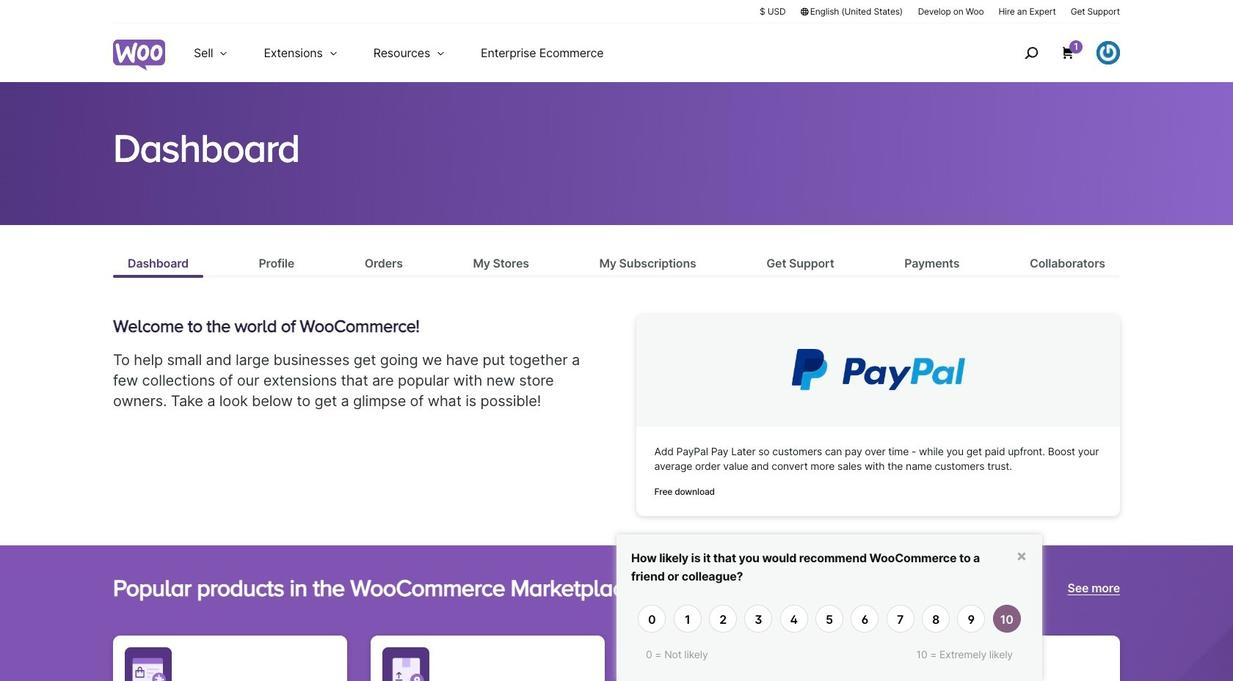 Task type: describe. For each thing, give the bounding box(es) containing it.
service navigation menu element
[[993, 29, 1120, 77]]

search image
[[1020, 41, 1043, 65]]



Task type: locate. For each thing, give the bounding box(es) containing it.
open account menu image
[[1097, 41, 1120, 65]]



